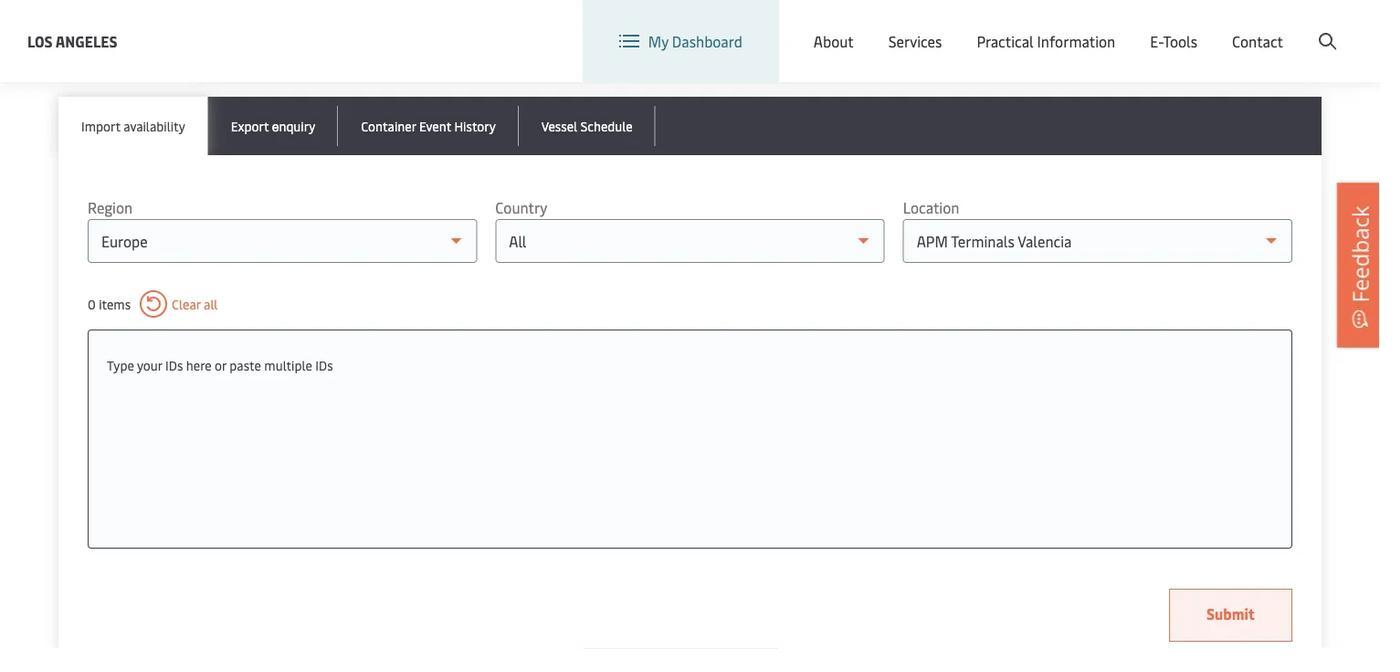 Task type: describe. For each thing, give the bounding box(es) containing it.
container
[[361, 117, 416, 134]]

menu
[[1074, 17, 1111, 37]]

containers,
[[166, 36, 238, 56]]

feedback button
[[1337, 183, 1380, 348]]

login / create account
[[1198, 17, 1345, 37]]

type
[[107, 356, 134, 374]]

your
[[137, 356, 162, 374]]

the
[[309, 36, 331, 56]]

import availability
[[81, 117, 185, 134]]

services
[[888, 31, 942, 51]]

import
[[81, 117, 120, 134]]

account
[[1291, 17, 1345, 37]]

1 ids from the left
[[165, 356, 183, 374]]

dashboard
[[672, 31, 742, 51]]

tools
[[1163, 31, 1197, 51]]

feedback
[[1345, 206, 1375, 303]]

switch location
[[866, 17, 969, 37]]

type your ids here or paste multiple ids
[[107, 356, 333, 374]]

0 vertical spatial or
[[242, 36, 255, 56]]

e-
[[1150, 31, 1163, 51]]

contact button
[[1232, 0, 1283, 82]]

create
[[1246, 17, 1288, 37]]

my dashboard button
[[619, 0, 742, 82]]

global
[[1028, 17, 1070, 37]]

0 items
[[88, 295, 131, 313]]

region
[[88, 198, 133, 217]]

login / create account link
[[1164, 0, 1345, 54]]

my dashboard
[[648, 31, 742, 51]]

schedule
[[580, 117, 633, 134]]

tab list containing import availability
[[58, 97, 1322, 155]]

login
[[1198, 17, 1233, 37]]

additional
[[97, 36, 163, 56]]

submit button
[[1169, 589, 1292, 642]]

export еnquiry button
[[208, 97, 338, 155]]

container event history
[[361, 117, 496, 134]]

import availability button
[[58, 97, 208, 155]]

0 horizontal spatial or
[[215, 356, 226, 374]]

clear
[[172, 295, 201, 313]]

to
[[391, 36, 405, 56]]

contact
[[1232, 31, 1283, 51]]

/
[[1236, 17, 1242, 37]]

practical information button
[[977, 0, 1115, 82]]

location
[[335, 36, 388, 56]]

e-tools button
[[1150, 0, 1197, 82]]

practical information
[[977, 31, 1115, 51]]

1 vertical spatial location
[[903, 198, 959, 217]]

paste
[[230, 356, 261, 374]]



Task type: vqa. For each thing, say whether or not it's contained in the screenshot.
left System
no



Task type: locate. For each thing, give the bounding box(es) containing it.
history
[[454, 117, 496, 134]]

or right here
[[215, 356, 226, 374]]

0 vertical spatial location
[[913, 17, 969, 37]]

ids
[[165, 356, 183, 374], [315, 356, 333, 374]]

clear all
[[172, 295, 218, 313]]

availability
[[123, 117, 185, 134]]

ids right your
[[165, 356, 183, 374]]

1 vertical spatial or
[[215, 356, 226, 374]]

services button
[[888, 0, 942, 82]]

country
[[495, 198, 547, 217]]

container event history button
[[338, 97, 519, 155]]

or
[[242, 36, 255, 56], [215, 356, 226, 374]]

event
[[419, 117, 451, 134]]

clear all button
[[140, 290, 218, 318]]

los
[[27, 31, 53, 51]]

export
[[231, 117, 269, 134]]

items
[[99, 295, 131, 313]]

location
[[913, 17, 969, 37], [903, 198, 959, 217]]

1 horizontal spatial or
[[242, 36, 255, 56]]

e-tools
[[1150, 31, 1197, 51]]

multiple
[[264, 356, 312, 374]]

еnquiry
[[272, 117, 315, 134]]

export еnquiry
[[231, 117, 315, 134]]

different
[[483, 36, 540, 56]]

location inside switch location button
[[913, 17, 969, 37]]

enter additional containers, or change the location to search at a different terminal.
[[58, 36, 603, 56]]

vessel schedule
[[541, 117, 633, 134]]

a
[[471, 36, 479, 56]]

0
[[88, 295, 96, 313]]

here
[[186, 356, 212, 374]]

None text field
[[107, 349, 1273, 382]]

information
[[1037, 31, 1115, 51]]

los angeles
[[27, 31, 117, 51]]

submit
[[1206, 604, 1255, 624]]

change
[[259, 36, 306, 56]]

0 horizontal spatial ids
[[165, 356, 183, 374]]

vessel
[[541, 117, 577, 134]]

search
[[408, 36, 451, 56]]

about button
[[814, 0, 854, 82]]

2 ids from the left
[[315, 356, 333, 374]]

los angeles link
[[27, 30, 117, 53]]

global menu
[[1028, 17, 1111, 37]]

enter
[[58, 36, 93, 56]]

practical
[[977, 31, 1034, 51]]

ids right 'multiple'
[[315, 356, 333, 374]]

about
[[814, 31, 854, 51]]

switch location button
[[837, 17, 969, 37]]

angeles
[[55, 31, 117, 51]]

global menu button
[[988, 0, 1129, 54]]

or left change
[[242, 36, 255, 56]]

at
[[455, 36, 468, 56]]

1 horizontal spatial ids
[[315, 356, 333, 374]]

terminal.
[[544, 36, 603, 56]]

switch
[[866, 17, 909, 37]]

tab list
[[58, 97, 1322, 155]]

vessel schedule button
[[519, 97, 656, 155]]

my
[[648, 31, 668, 51]]

all
[[204, 295, 218, 313]]



